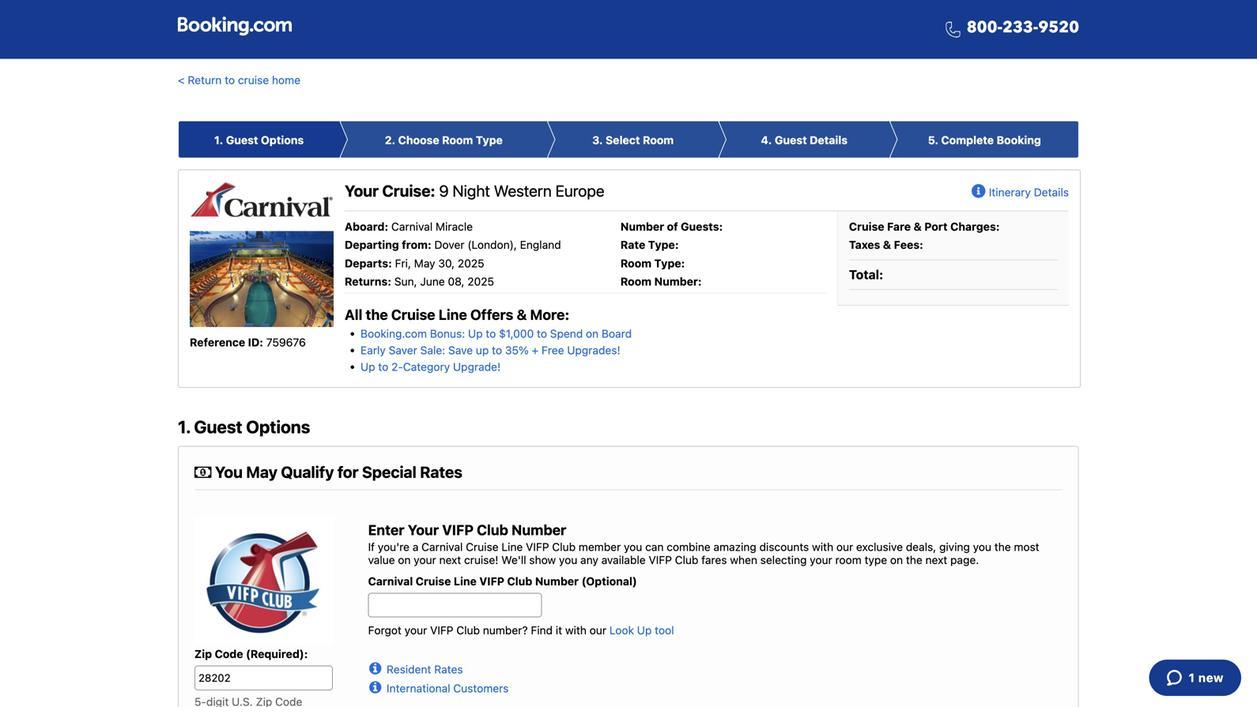 Task type: vqa. For each thing, say whether or not it's contained in the screenshot.
3rd THE $ from left
no



Task type: locate. For each thing, give the bounding box(es) containing it.
0 vertical spatial up
[[468, 327, 483, 340]]

you
[[215, 463, 243, 482]]

the right the all
[[366, 306, 388, 323]]

can
[[645, 541, 664, 554]]

0 vertical spatial details
[[810, 134, 848, 147]]

total:
[[849, 267, 883, 282]]

look
[[609, 624, 634, 637]]

resident rates
[[387, 663, 463, 676]]

line up "we'll"
[[501, 541, 523, 554]]

club down combine on the right of page
[[675, 554, 698, 567]]

free
[[542, 344, 564, 357]]

1 vertical spatial info circle image
[[369, 678, 387, 694]]

on right the "type" at the bottom right
[[890, 554, 903, 567]]

1 horizontal spatial &
[[883, 238, 891, 251]]

1 vertical spatial number
[[511, 522, 566, 539]]

1. guest options up carnival cruise line image
[[214, 134, 304, 147]]

upgrade!
[[453, 361, 501, 374]]

info circle image
[[369, 659, 387, 675]]

may up june
[[414, 257, 435, 270]]

0 horizontal spatial with
[[565, 624, 587, 637]]

info circle image for itinerary details
[[971, 184, 989, 200]]

2 vertical spatial line
[[454, 575, 477, 588]]

options up qualify
[[246, 417, 310, 437]]

cruise up booking.com
[[391, 306, 435, 323]]

& left port at the right top of page
[[914, 220, 922, 233]]

1.
[[214, 134, 223, 147], [178, 417, 190, 437]]

2. choose room type
[[385, 134, 503, 147]]

0 horizontal spatial &
[[517, 306, 527, 323]]

itinerary details
[[989, 186, 1069, 199]]

our up room
[[836, 541, 853, 554]]

vifp up resident rates
[[430, 624, 453, 637]]

guest
[[226, 134, 258, 147], [775, 134, 807, 147], [194, 417, 242, 437]]

up up the up
[[468, 327, 483, 340]]

1. guest options up 'you'
[[178, 417, 310, 437]]

international customers
[[387, 682, 509, 695]]

None text field
[[368, 593, 542, 618]]

cruise up taxes in the top right of the page
[[849, 220, 884, 233]]

2-
[[391, 361, 403, 374]]

room
[[442, 134, 473, 147], [643, 134, 674, 147], [620, 257, 652, 270], [620, 275, 652, 288]]

the left most
[[994, 541, 1011, 554]]

number up 'show'
[[511, 522, 566, 539]]

guest down < return to cruise home
[[226, 134, 258, 147]]

your right the 'forgot'
[[405, 624, 427, 637]]

0 vertical spatial &
[[914, 220, 922, 233]]

you may qualify for special rates
[[211, 463, 462, 482]]

info circle image inside international customers link
[[369, 678, 387, 694]]

2025 right 08,
[[467, 275, 494, 288]]

type
[[476, 134, 503, 147]]

line down cruise!
[[454, 575, 477, 588]]

money image
[[194, 465, 211, 481]]

details right 4.
[[810, 134, 848, 147]]

to left 2-
[[378, 361, 388, 374]]

1 vertical spatial 1.
[[178, 417, 190, 437]]

0 horizontal spatial on
[[398, 554, 411, 567]]

member
[[579, 541, 621, 554]]

0 horizontal spatial you
[[559, 554, 577, 567]]

any
[[580, 554, 598, 567]]

to
[[225, 74, 235, 87], [486, 327, 496, 340], [537, 327, 547, 340], [492, 344, 502, 357], [378, 361, 388, 374]]

international
[[387, 682, 450, 695]]

night
[[452, 182, 490, 200]]

when
[[730, 554, 757, 567]]

info circle image up charges:
[[971, 184, 989, 200]]

1 vertical spatial may
[[246, 463, 277, 482]]

up
[[468, 327, 483, 340], [361, 361, 375, 374], [637, 624, 652, 637]]

0 horizontal spatial may
[[246, 463, 277, 482]]

1 vertical spatial your
[[408, 522, 439, 539]]

800-233-9520
[[967, 16, 1079, 38]]

0 vertical spatial info circle image
[[971, 184, 989, 200]]

with inside member you can combine amazing discounts with our exclusive deals, giving you the most value on your next cruise! we'll show you any available
[[812, 541, 833, 554]]

1 vertical spatial 2025
[[467, 275, 494, 288]]

june
[[420, 275, 445, 288]]

info circle image for international customers
[[369, 678, 387, 694]]

0 horizontal spatial the
[[366, 306, 388, 323]]

with up vifp club fares when selecting your room type on the next page. in the bottom of the page
[[812, 541, 833, 554]]

giving
[[939, 541, 970, 554]]

options down home
[[261, 134, 304, 147]]

international customers link
[[369, 678, 509, 696]]

you up available
[[624, 541, 642, 554]]

1 horizontal spatial your
[[408, 522, 439, 539]]

up left "tool"
[[637, 624, 652, 637]]

0 vertical spatial 1.
[[214, 134, 223, 147]]

the down deals,
[[906, 554, 922, 567]]

2.
[[385, 134, 395, 147]]

1. guest options main content
[[170, 110, 1087, 708]]

type: down of
[[648, 238, 679, 251]]

rate
[[620, 238, 645, 251]]

your
[[345, 182, 379, 200], [408, 522, 439, 539]]

all the cruise line offers & more: booking.com bonus: up to $1,000 to spend on board early saver sale: save up to 35% + free upgrades! up to 2-category upgrade!
[[345, 306, 632, 374]]

carnival up from:
[[391, 220, 433, 233]]

port
[[924, 220, 948, 233]]

board
[[602, 327, 632, 340]]

cruise fare & port charges: taxes & fees:
[[849, 220, 1000, 251]]

departing
[[345, 238, 399, 251]]

carnival cruise line vifp club number (optional)
[[368, 575, 637, 588]]

customers
[[453, 682, 509, 695]]

line up bonus:
[[439, 306, 467, 323]]

your up aboard:
[[345, 182, 379, 200]]

you left the any
[[559, 554, 577, 567]]

1 horizontal spatial info circle image
[[971, 184, 989, 200]]

0 vertical spatial with
[[812, 541, 833, 554]]

on up upgrades!
[[586, 327, 599, 340]]

you up page.
[[973, 541, 991, 554]]

0 vertical spatial our
[[836, 541, 853, 554]]

on down you're
[[398, 554, 411, 567]]

0 vertical spatial type:
[[648, 238, 679, 251]]

with right it
[[565, 624, 587, 637]]

2 vertical spatial &
[[517, 306, 527, 323]]

guest right 4.
[[775, 134, 807, 147]]

0 vertical spatial carnival
[[391, 220, 433, 233]]

your
[[414, 554, 436, 567], [810, 554, 832, 567], [405, 624, 427, 637]]

fees:
[[894, 238, 923, 251]]

details right itinerary
[[1034, 186, 1069, 199]]

(london),
[[467, 238, 517, 251]]

2 horizontal spatial the
[[994, 541, 1011, 554]]

1 horizontal spatial may
[[414, 257, 435, 270]]

to left "cruise" on the left top of page
[[225, 74, 235, 87]]

info circle image
[[971, 184, 989, 200], [369, 678, 387, 694]]

0 horizontal spatial info circle image
[[369, 678, 387, 694]]

0 vertical spatial rates
[[420, 463, 462, 482]]

vifp
[[442, 522, 474, 539], [526, 541, 549, 554], [649, 554, 672, 567], [479, 575, 504, 588], [430, 624, 453, 637]]

2025
[[458, 257, 484, 270], [467, 275, 494, 288]]

1 horizontal spatial up
[[468, 327, 483, 340]]

early saver sale: save up to 35% + free upgrades! link
[[361, 344, 620, 357]]

options
[[261, 134, 304, 147], [246, 417, 310, 437]]

$1,000
[[499, 327, 534, 340]]

& left fees:
[[883, 238, 891, 251]]

cruise
[[849, 220, 884, 233], [391, 306, 435, 323], [466, 541, 498, 554], [416, 575, 451, 588]]

none text field inside the 1. guest options main content
[[368, 593, 542, 618]]

2 horizontal spatial you
[[973, 541, 991, 554]]

your up a
[[408, 522, 439, 539]]

carnival right a
[[421, 541, 463, 554]]

save
[[448, 344, 473, 357]]

info circle image inside itinerary details link
[[971, 184, 989, 200]]

1 horizontal spatial details
[[1034, 186, 1069, 199]]

next down if you're a carnival cruise line vifp club
[[439, 554, 461, 567]]

your down a
[[414, 554, 436, 567]]

on
[[586, 327, 599, 340], [398, 554, 411, 567], [890, 554, 903, 567]]

2 vertical spatial carnival
[[368, 575, 413, 588]]

deals,
[[906, 541, 936, 554]]

800-233-9520 link
[[939, 16, 1079, 39]]

+
[[532, 344, 539, 357]]

western
[[494, 182, 552, 200]]

next inside member you can combine amazing discounts with our exclusive deals, giving you the most value on your next cruise! we'll show you any available
[[439, 554, 461, 567]]

your cruise: 9 night western europe
[[345, 182, 604, 200]]

club up 'show'
[[552, 541, 576, 554]]

& up $1,000
[[517, 306, 527, 323]]

rates up the international customers
[[434, 663, 463, 676]]

find
[[531, 624, 553, 637]]

0 horizontal spatial next
[[439, 554, 461, 567]]

1 horizontal spatial next
[[925, 554, 947, 567]]

carnival down value
[[368, 575, 413, 588]]

choose
[[398, 134, 439, 147]]

member you can combine amazing discounts with our exclusive deals, giving you the most value on your next cruise! we'll show you any available
[[368, 541, 1039, 567]]

bonus:
[[430, 327, 465, 340]]

number?
[[483, 624, 528, 637]]

rates right the 'special'
[[420, 463, 462, 482]]

1 horizontal spatial on
[[586, 327, 599, 340]]

1 horizontal spatial you
[[624, 541, 642, 554]]

booking
[[997, 134, 1041, 147]]

type:
[[648, 238, 679, 251], [654, 257, 685, 270]]

rates
[[420, 463, 462, 482], [434, 663, 463, 676]]

1 horizontal spatial with
[[812, 541, 833, 554]]

value
[[368, 554, 395, 567]]

up down the early
[[361, 361, 375, 374]]

to up early saver sale: save up to 35% + free upgrades! link at the left
[[486, 327, 496, 340]]

number up the "rate" at the top of the page
[[620, 220, 664, 233]]

number down 'show'
[[535, 575, 579, 588]]

vifp up if you're a carnival cruise line vifp club
[[442, 522, 474, 539]]

club up if you're a carnival cruise line vifp club
[[477, 522, 508, 539]]

1 vertical spatial up
[[361, 361, 375, 374]]

0 vertical spatial your
[[345, 182, 379, 200]]

if
[[368, 541, 375, 554]]

0 vertical spatial 2025
[[458, 257, 484, 270]]

our left look
[[590, 624, 606, 637]]

1 vertical spatial &
[[883, 238, 891, 251]]

type: up number:
[[654, 257, 685, 270]]

30,
[[438, 257, 455, 270]]

tool
[[655, 624, 674, 637]]

vifp up 'show'
[[526, 541, 549, 554]]

room
[[835, 554, 862, 567]]

amazing
[[713, 541, 756, 554]]

group
[[194, 648, 1062, 656]]

< return to cruise home
[[178, 74, 300, 87]]

combine
[[667, 541, 710, 554]]

0 horizontal spatial our
[[590, 624, 606, 637]]

vifp down cruise!
[[479, 575, 504, 588]]

up to 2-category upgrade! link
[[361, 361, 501, 374]]

2 vertical spatial up
[[637, 624, 652, 637]]

aboard:
[[345, 220, 388, 233]]

info circle image down info circle image
[[369, 678, 387, 694]]

0 horizontal spatial details
[[810, 134, 848, 147]]

1 next from the left
[[439, 554, 461, 567]]

look up tool link
[[609, 624, 674, 637]]

cruise inside all the cruise line offers & more: booking.com bonus: up to $1,000 to spend on board early saver sale: save up to 35% + free upgrades! up to 2-category upgrade!
[[391, 306, 435, 323]]

0 vertical spatial line
[[439, 306, 467, 323]]

0 vertical spatial may
[[414, 257, 435, 270]]

0 vertical spatial 1. guest options
[[214, 134, 304, 147]]

may inside aboard: carnival miracle departing from: dover (london), england departs: fri, may 30, 2025 returns: sun, june 08, 2025
[[414, 257, 435, 270]]

2025 up 08,
[[458, 257, 484, 270]]

1 horizontal spatial our
[[836, 541, 853, 554]]

may right 'you'
[[246, 463, 277, 482]]

0 vertical spatial number
[[620, 220, 664, 233]]

next down deals,
[[925, 554, 947, 567]]

line
[[439, 306, 467, 323], [501, 541, 523, 554], [454, 575, 477, 588]]



Task type: describe. For each thing, give the bounding box(es) containing it.
2 vertical spatial number
[[535, 575, 579, 588]]

0 horizontal spatial up
[[361, 361, 375, 374]]

the inside member you can combine amazing discounts with our exclusive deals, giving you the most value on your next cruise! we'll show you any available
[[994, 541, 1011, 554]]

cruise down a
[[416, 575, 451, 588]]

3. select room
[[592, 134, 674, 147]]

& inside all the cruise line offers & more: booking.com bonus: up to $1,000 to spend on board early saver sale: save up to 35% + free upgrades! up to 2-category upgrade!
[[517, 306, 527, 323]]

number:
[[654, 275, 702, 288]]

resident rates link
[[369, 659, 463, 677]]

0 vertical spatial options
[[261, 134, 304, 147]]

id:
[[248, 336, 263, 349]]

show
[[529, 554, 556, 567]]

to right the up
[[492, 344, 502, 357]]

carnival inside aboard: carnival miracle departing from: dover (london), england departs: fri, may 30, 2025 returns: sun, june 08, 2025
[[391, 220, 433, 233]]

up
[[476, 344, 489, 357]]

233-
[[1002, 16, 1038, 38]]

sale:
[[420, 344, 445, 357]]

cruise!
[[464, 554, 498, 567]]

9
[[439, 182, 449, 200]]

you're
[[378, 541, 410, 554]]

5.
[[928, 134, 938, 147]]

complete
[[941, 134, 994, 147]]

4.
[[761, 134, 772, 147]]

forgot
[[368, 624, 402, 637]]

spend
[[550, 327, 583, 340]]

1 vertical spatial our
[[590, 624, 606, 637]]

we'll
[[501, 554, 526, 567]]

home
[[272, 74, 300, 87]]

2 horizontal spatial up
[[637, 624, 652, 637]]

(required):
[[246, 648, 308, 661]]

fri,
[[395, 257, 411, 270]]

5. complete booking
[[928, 134, 1041, 147]]

of
[[667, 220, 678, 233]]

club left number? on the bottom of page
[[456, 624, 480, 637]]

select
[[606, 134, 640, 147]]

1 vertical spatial options
[[246, 417, 310, 437]]

page.
[[950, 554, 979, 567]]

vifp club fares when selecting your room type on the next page.
[[649, 554, 979, 567]]

3.
[[592, 134, 603, 147]]

1 vertical spatial details
[[1034, 186, 1069, 199]]

to up +
[[537, 327, 547, 340]]

cruise up cruise!
[[466, 541, 498, 554]]

the inside all the cruise line offers & more: booking.com bonus: up to $1,000 to spend on board early saver sale: save up to 35% + free upgrades! up to 2-category upgrade!
[[366, 306, 388, 323]]

2 horizontal spatial on
[[890, 554, 903, 567]]

35%
[[505, 344, 529, 357]]

offers
[[470, 306, 513, 323]]

(optional)
[[581, 575, 637, 588]]

0 horizontal spatial 1.
[[178, 417, 190, 437]]

cruise inside cruise fare & port charges: taxes & fees:
[[849, 220, 884, 233]]

england
[[520, 238, 561, 251]]

upgrades!
[[567, 344, 620, 357]]

1 vertical spatial carnival
[[421, 541, 463, 554]]

guest for guest options
[[226, 134, 258, 147]]

reference id: 759676
[[190, 336, 306, 349]]

1 horizontal spatial 1.
[[214, 134, 223, 147]]

booking.com bonus: up to $1,000 to spend on board link
[[361, 327, 632, 340]]

club down "we'll"
[[507, 575, 532, 588]]

1 vertical spatial line
[[501, 541, 523, 554]]

on inside member you can combine amazing discounts with our exclusive deals, giving you the most value on your next cruise! we'll show you any available
[[398, 554, 411, 567]]

early
[[361, 344, 386, 357]]

vifp down can
[[649, 554, 672, 567]]

1 vertical spatial 1. guest options
[[178, 417, 310, 437]]

2 horizontal spatial &
[[914, 220, 922, 233]]

our inside member you can combine amazing discounts with our exclusive deals, giving you the most value on your next cruise! we'll show you any available
[[836, 541, 853, 554]]

zip
[[194, 648, 212, 661]]

1 vertical spatial with
[[565, 624, 587, 637]]

guests:
[[681, 220, 723, 233]]

special
[[362, 463, 417, 482]]

1 vertical spatial rates
[[434, 663, 463, 676]]

guest up 'you'
[[194, 417, 242, 437]]

taxes
[[849, 238, 880, 251]]

from:
[[402, 238, 431, 251]]

forgot your vifp club number? find it with our look up tool
[[368, 624, 674, 637]]

miracle
[[436, 220, 473, 233]]

selecting
[[760, 554, 807, 567]]

your inside member you can combine amazing discounts with our exclusive deals, giving you the most value on your next cruise! we'll show you any available
[[414, 554, 436, 567]]

most
[[1014, 541, 1039, 554]]

fare
[[887, 220, 911, 233]]

your left room
[[810, 554, 832, 567]]

itinerary details link
[[971, 182, 1069, 204]]

booking.com home image
[[178, 16, 292, 37]]

type
[[865, 554, 887, 567]]

1 horizontal spatial the
[[906, 554, 922, 567]]

for
[[337, 463, 359, 482]]

all
[[345, 306, 362, 323]]

group inside the 1. guest options main content
[[194, 648, 1062, 656]]

fares
[[701, 554, 727, 567]]

line inside all the cruise line offers & more: booking.com bonus: up to $1,000 to spend on board early saver sale: save up to 35% + free upgrades! up to 2-category upgrade!
[[439, 306, 467, 323]]

9520
[[1038, 16, 1079, 38]]

guest for guest details
[[775, 134, 807, 147]]

carnival cruise line image
[[190, 182, 334, 219]]

available
[[601, 554, 646, 567]]

departs:
[[345, 257, 392, 270]]

a
[[412, 541, 418, 554]]

< return to cruise home link
[[178, 74, 300, 87]]

saver
[[389, 344, 417, 357]]

cruise:
[[382, 182, 435, 200]]

on inside all the cruise line offers & more: booking.com bonus: up to $1,000 to spend on board early saver sale: save up to 35% + free upgrades! up to 2-category upgrade!
[[586, 327, 599, 340]]

return
[[188, 74, 222, 87]]

number of guests: rate type: room type: room number:
[[620, 220, 723, 288]]

returns:
[[345, 275, 391, 288]]

enter your vifp club number
[[368, 522, 566, 539]]

0 horizontal spatial your
[[345, 182, 379, 200]]

qualify
[[281, 463, 334, 482]]

800-
[[967, 16, 1002, 38]]

2 next from the left
[[925, 554, 947, 567]]

it
[[556, 624, 562, 637]]

Zip Code (Required): text field
[[194, 666, 333, 691]]

1 vertical spatial type:
[[654, 257, 685, 270]]

enter
[[368, 522, 404, 539]]

<
[[178, 74, 185, 87]]

carnival miracle image
[[190, 231, 334, 327]]

number inside number of guests: rate type: room type: room number:
[[620, 220, 664, 233]]

resident
[[387, 663, 431, 676]]

category
[[403, 361, 450, 374]]

more:
[[530, 306, 569, 323]]

discounts
[[759, 541, 809, 554]]

exclusive
[[856, 541, 903, 554]]

code
[[215, 648, 243, 661]]



